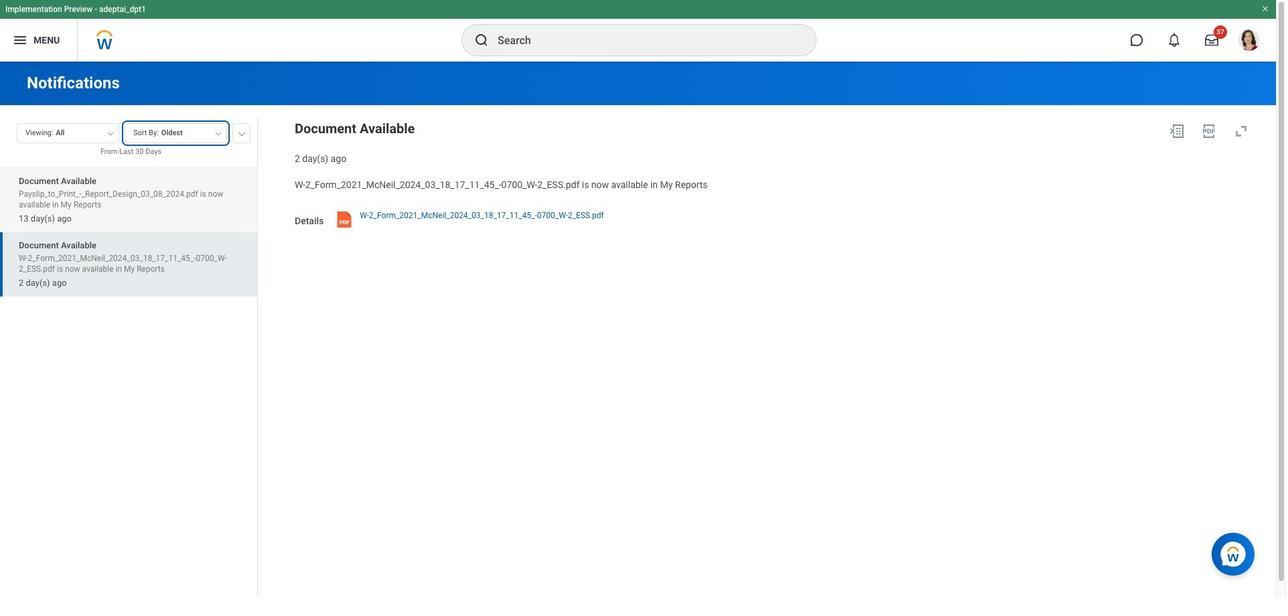 Task type: locate. For each thing, give the bounding box(es) containing it.
main content
[[0, 62, 1276, 597]]

Search Workday  search field
[[498, 25, 788, 55]]

notifications large image
[[1167, 33, 1181, 47]]

search image
[[474, 32, 490, 48]]

tab panel
[[0, 117, 257, 597]]

close environment banner image
[[1261, 5, 1269, 13]]

banner
[[0, 0, 1276, 62]]

region
[[295, 118, 1255, 165]]

more image
[[238, 129, 246, 136]]

profile logan mcneil image
[[1238, 29, 1260, 54]]



Task type: vqa. For each thing, say whether or not it's contained in the screenshot.
tab panel
yes



Task type: describe. For each thing, give the bounding box(es) containing it.
view printable version (pdf) image
[[1201, 123, 1217, 139]]

fullscreen image
[[1233, 123, 1249, 139]]

inbox large image
[[1205, 33, 1218, 47]]

justify image
[[12, 32, 28, 48]]

inbox items list box
[[0, 167, 257, 597]]

export to excel image
[[1169, 123, 1185, 139]]



